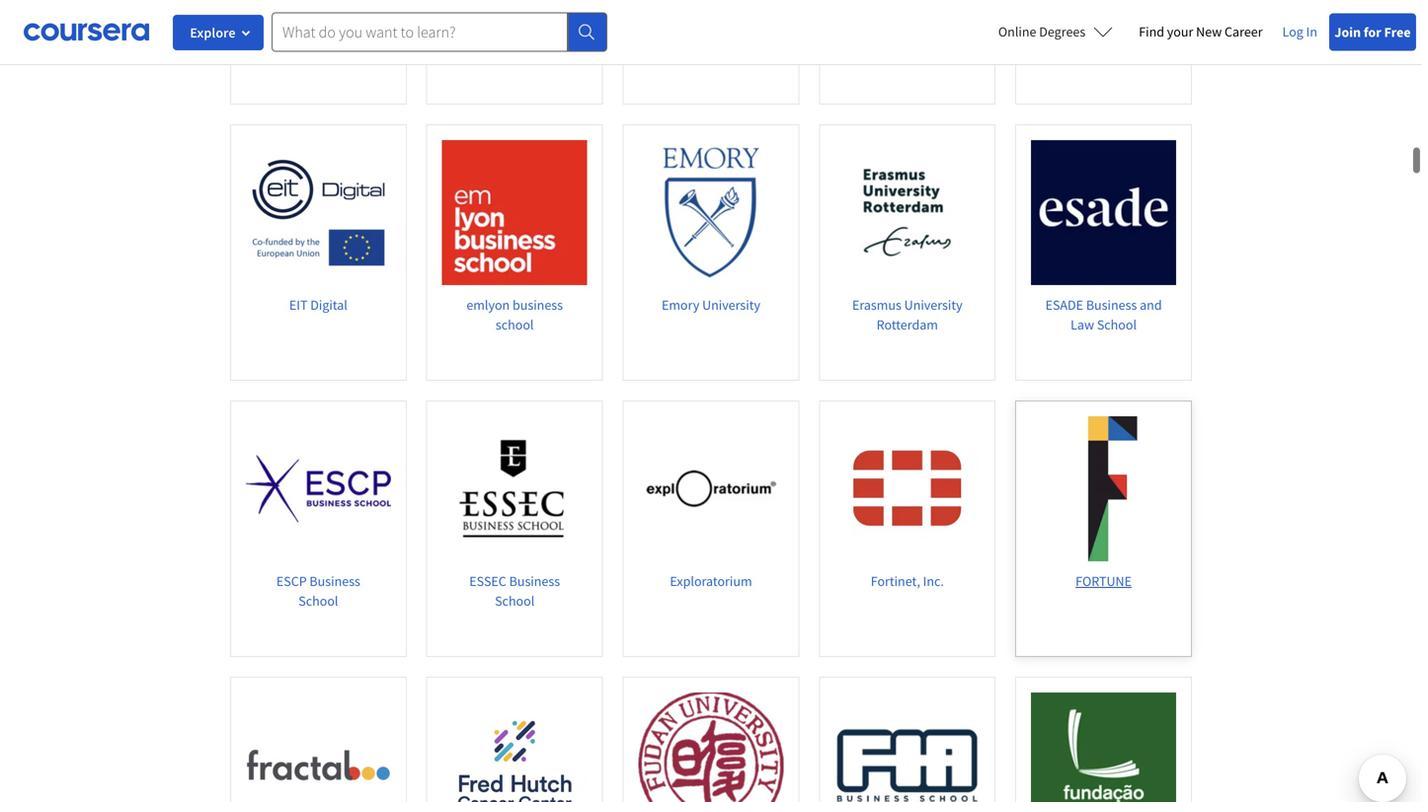 Task type: locate. For each thing, give the bounding box(es) containing it.
school for essec business school
[[495, 592, 535, 610]]

esade business and law school logo image
[[1031, 140, 1176, 285]]

emory university link
[[623, 124, 799, 381]]

1 horizontal spatial university
[[904, 296, 962, 314]]

eit digital
[[289, 296, 347, 314]]

esade
[[1045, 296, 1083, 314]]

school down escp
[[299, 592, 338, 610]]

edhec
[[468, 20, 508, 37]]

law
[[1071, 316, 1094, 334]]

of
[[1063, 39, 1075, 57]]

online
[[998, 23, 1036, 40]]

technology
[[1077, 39, 1144, 57]]

explore
[[190, 24, 236, 41]]

career
[[1225, 23, 1263, 40]]

erasmus university rotterdam link
[[819, 124, 996, 381]]

business
[[513, 296, 563, 314]]

essec business school logo image
[[442, 417, 587, 562]]

and
[[1140, 296, 1162, 314]]

exploratorium link
[[623, 401, 799, 658]]

rotterdam
[[877, 316, 938, 334]]

business right edhec
[[511, 20, 561, 37]]

university for erasmus university rotterdam
[[904, 296, 962, 314]]

school down edhec
[[495, 39, 535, 57]]

exploratorium
[[670, 573, 752, 590]]

school
[[495, 39, 535, 57], [1097, 316, 1137, 334], [299, 592, 338, 610], [495, 592, 535, 610]]

edge impulse
[[280, 20, 357, 37]]

edge impulse logo image
[[246, 0, 391, 9]]

join for free link
[[1329, 13, 1416, 51]]

escp
[[276, 573, 307, 590]]

fortinet,
[[871, 573, 920, 590]]

free
[[1384, 23, 1411, 41]]

business
[[511, 20, 561, 37], [1086, 296, 1137, 314], [310, 573, 360, 590], [509, 573, 560, 590]]

edge impulse link
[[230, 0, 407, 105]]

eit
[[289, 296, 308, 314]]

eit digital  logo image
[[246, 140, 391, 285]]

university inside eindhoven university of technology
[[1107, 20, 1165, 37]]

fortinet, inc. logo image
[[835, 417, 980, 562]]

business inside escp business school
[[310, 573, 360, 590]]

eindhoven
[[1042, 20, 1104, 37]]

find your new career
[[1139, 23, 1263, 40]]

explore button
[[173, 15, 264, 50]]

school inside "essec business school"
[[495, 592, 535, 610]]

school
[[496, 316, 534, 334]]

business inside esade business and law school
[[1086, 296, 1137, 314]]

None search field
[[272, 12, 607, 52]]

business right essec in the left of the page
[[509, 573, 560, 590]]

erasmus university rotterdam logo image
[[835, 140, 980, 285]]

fortune
[[1076, 573, 1132, 590]]

business inside "essec business school"
[[509, 573, 560, 590]]

school inside escp business school
[[299, 592, 338, 610]]

university right 'emory'
[[702, 296, 760, 314]]

school down essec in the left of the page
[[495, 592, 535, 610]]

university inside erasmus university rotterdam
[[904, 296, 962, 314]]

2 horizontal spatial university
[[1107, 20, 1165, 37]]

escp business school
[[276, 573, 360, 610]]

fudan university logo image
[[638, 693, 784, 803]]

essec
[[469, 573, 506, 590]]

school for escp business school
[[299, 592, 338, 610]]

0 horizontal spatial university
[[702, 296, 760, 314]]

find your new career link
[[1129, 20, 1273, 44]]

eindhoven university of technology link
[[1015, 0, 1192, 105]]

school inside edhec business school
[[495, 39, 535, 57]]

emory
[[662, 296, 699, 314]]

university up the "rotterdam"
[[904, 296, 962, 314]]

What do you want to learn? text field
[[272, 12, 568, 52]]

university
[[1107, 20, 1165, 37], [702, 296, 760, 314], [904, 296, 962, 314]]

business up law
[[1086, 296, 1137, 314]]

school right law
[[1097, 316, 1137, 334]]

business inside edhec business school
[[511, 20, 561, 37]]

business for esade
[[1086, 296, 1137, 314]]

business right escp
[[310, 573, 360, 590]]

university up technology
[[1107, 20, 1165, 37]]

fortinet, inc.
[[871, 573, 944, 590]]

degrees
[[1039, 23, 1085, 40]]



Task type: vqa. For each thing, say whether or not it's contained in the screenshot.
ESSEC Business School at the left bottom of page
yes



Task type: describe. For each thing, give the bounding box(es) containing it.
coursera image
[[24, 16, 149, 48]]

log
[[1282, 23, 1303, 40]]

find
[[1139, 23, 1164, 40]]

school for edhec business school
[[495, 39, 535, 57]]

edhec business school link
[[426, 0, 603, 105]]

log in
[[1282, 23, 1317, 40]]

erasmus university rotterdam
[[852, 296, 962, 334]]

log in link
[[1273, 20, 1327, 43]]

fortinet, inc. link
[[819, 401, 996, 658]]

fortune link
[[1015, 401, 1192, 658]]

digital
[[310, 296, 347, 314]]

for
[[1364, 23, 1381, 41]]

business for essec
[[509, 573, 560, 590]]

fractal analytics logo image
[[246, 693, 391, 803]]

university for emory university
[[702, 296, 760, 314]]

impulse
[[311, 20, 357, 37]]

emory university
[[662, 296, 760, 314]]

emlyon business school logo image
[[442, 140, 587, 285]]

emory university logo image
[[638, 140, 784, 285]]

emlyon business school
[[466, 296, 563, 334]]

escp business school logo image
[[246, 417, 391, 562]]

join for free
[[1334, 23, 1411, 41]]

join
[[1334, 23, 1361, 41]]

fred hutchinson cancer center logo image
[[442, 693, 587, 803]]

online degrees button
[[982, 10, 1129, 53]]

in
[[1306, 23, 1317, 40]]

essec business school
[[469, 573, 560, 610]]

emlyon business school link
[[426, 124, 603, 381]]

your
[[1167, 23, 1193, 40]]

school inside esade business and law school
[[1097, 316, 1137, 334]]

erasmus
[[852, 296, 901, 314]]

esade business and law school link
[[1015, 124, 1192, 381]]

escp business school link
[[230, 401, 407, 658]]

business for edhec
[[511, 20, 561, 37]]

fundação lemann logo image
[[1031, 693, 1176, 803]]

edhec business school
[[468, 20, 561, 57]]

new
[[1196, 23, 1222, 40]]

eindhoven university of technology
[[1042, 20, 1165, 57]]

inc.
[[923, 573, 944, 590]]

fortune logo image
[[1031, 417, 1176, 562]]

emlyon
[[466, 296, 510, 314]]

university for eindhoven university of technology
[[1107, 20, 1165, 37]]

fundação instituto de administração logo image
[[835, 693, 980, 803]]

eit digital link
[[230, 124, 407, 381]]

exploratorium logo image
[[638, 417, 784, 562]]

esade business and law school
[[1045, 296, 1162, 334]]

edge
[[280, 20, 308, 37]]

online degrees
[[998, 23, 1085, 40]]

business for escp
[[310, 573, 360, 590]]

essec business school link
[[426, 401, 603, 658]]



